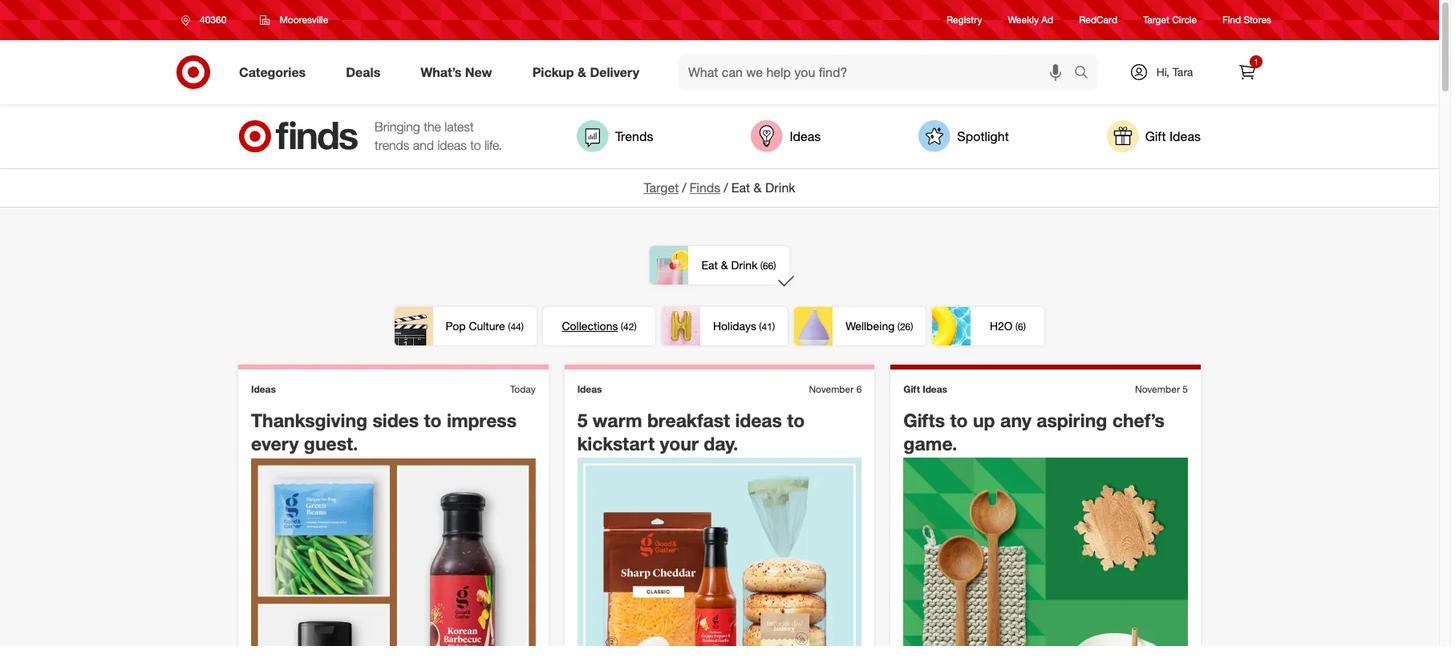 Task type: locate. For each thing, give the bounding box(es) containing it.
0 horizontal spatial gift
[[904, 383, 920, 396]]

( inside "h2o ( 6 )"
[[1016, 321, 1018, 333]]

h2o ( 6 )
[[990, 319, 1026, 333]]

breakfast
[[648, 409, 730, 432]]

) up holidays ( 41 )
[[774, 260, 777, 272]]

november 5
[[1136, 383, 1189, 396]]

0 vertical spatial 6
[[1018, 321, 1024, 333]]

5 warm breakfast ideas to kickstart your day. image
[[578, 459, 862, 647]]

1 horizontal spatial gift ideas
[[1146, 128, 1201, 144]]

0 horizontal spatial 5
[[578, 409, 588, 432]]

2 november from the left
[[1136, 383, 1181, 396]]

) inside "h2o ( 6 )"
[[1024, 321, 1026, 333]]

1 horizontal spatial gift
[[1146, 128, 1167, 144]]

what's
[[421, 64, 462, 80]]

1 november from the left
[[809, 383, 854, 396]]

categories
[[239, 64, 306, 80]]

november
[[809, 383, 854, 396], [1136, 383, 1181, 396]]

to
[[471, 137, 481, 153], [424, 409, 442, 432], [788, 409, 805, 432], [951, 409, 968, 432]]

0 horizontal spatial /
[[682, 180, 687, 196]]

0 horizontal spatial november
[[809, 383, 854, 396]]

& for drink
[[721, 258, 728, 272]]

collections
[[562, 319, 618, 333]]

gift ideas
[[1146, 128, 1201, 144], [904, 383, 948, 396]]

6 down "wellbeing"
[[857, 383, 862, 396]]

&
[[578, 64, 587, 80], [754, 180, 762, 196], [721, 258, 728, 272]]

0 vertical spatial &
[[578, 64, 587, 80]]

target
[[1144, 14, 1170, 26], [644, 180, 679, 196]]

0 horizontal spatial eat
[[702, 258, 718, 272]]

1 vertical spatial 5
[[578, 409, 588, 432]]

0 vertical spatial gift
[[1146, 128, 1167, 144]]

trends
[[375, 137, 410, 153]]

your
[[660, 432, 699, 455]]

( right h2o
[[1016, 321, 1018, 333]]

6 inside "h2o ( 6 )"
[[1018, 321, 1024, 333]]

finds
[[690, 180, 721, 196]]

/
[[682, 180, 687, 196], [724, 180, 728, 196]]

stores
[[1244, 14, 1272, 26]]

1 horizontal spatial ideas
[[735, 409, 782, 432]]

target inside target circle link
[[1144, 14, 1170, 26]]

0 horizontal spatial drink
[[732, 258, 758, 272]]

every
[[251, 432, 299, 455]]

2 vertical spatial &
[[721, 258, 728, 272]]

0 horizontal spatial target
[[644, 180, 679, 196]]

(
[[761, 260, 763, 272], [508, 321, 511, 333], [621, 321, 624, 333], [759, 321, 762, 333], [898, 321, 900, 333], [1016, 321, 1018, 333]]

november up chef's
[[1136, 383, 1181, 396]]

( inside holidays ( 41 )
[[759, 321, 762, 333]]

1 vertical spatial ideas
[[735, 409, 782, 432]]

& right pickup
[[578, 64, 587, 80]]

november for gifts to up any aspiring chef's game.
[[1136, 383, 1181, 396]]

0 vertical spatial ideas
[[438, 137, 467, 153]]

6
[[1018, 321, 1024, 333], [857, 383, 862, 396]]

) for h2o
[[1024, 321, 1026, 333]]

what's new link
[[407, 55, 513, 90]]

1 horizontal spatial target
[[1144, 14, 1170, 26]]

0 vertical spatial drink
[[766, 180, 796, 196]]

collections ( 42 )
[[562, 319, 637, 333]]

1 horizontal spatial 5
[[1183, 383, 1189, 396]]

& left 66
[[721, 258, 728, 272]]

1 vertical spatial gift ideas
[[904, 383, 948, 396]]

) right h2o
[[1024, 321, 1026, 333]]

ideas inside bringing the latest trends and ideas to life.
[[438, 137, 467, 153]]

( inside wellbeing ( 26 )
[[898, 321, 900, 333]]

) inside holidays ( 41 )
[[773, 321, 775, 333]]

) right "wellbeing"
[[911, 321, 914, 333]]

0 horizontal spatial ideas
[[438, 137, 467, 153]]

6 right h2o
[[1018, 321, 1024, 333]]

( inside collections ( 42 )
[[621, 321, 624, 333]]

)
[[774, 260, 777, 272], [521, 321, 524, 333], [634, 321, 637, 333], [773, 321, 775, 333], [911, 321, 914, 333], [1024, 321, 1026, 333]]

trends
[[616, 128, 654, 144]]

gift up the gifts on the right of the page
[[904, 383, 920, 396]]

gift down hi,
[[1146, 128, 1167, 144]]

42
[[624, 321, 634, 333]]

find stores
[[1223, 14, 1272, 26]]

eat & drink ( 66 )
[[702, 258, 777, 272]]

1 vertical spatial drink
[[732, 258, 758, 272]]

eat
[[732, 180, 750, 196], [702, 258, 718, 272]]

/ left finds
[[682, 180, 687, 196]]

& right the finds link
[[754, 180, 762, 196]]

1 horizontal spatial 6
[[1018, 321, 1024, 333]]

0 horizontal spatial &
[[578, 64, 587, 80]]

holidays ( 41 )
[[713, 319, 775, 333]]

) inside collections ( 42 )
[[634, 321, 637, 333]]

culture
[[469, 319, 505, 333]]

guest.
[[304, 432, 358, 455]]

pop culture ( 44 )
[[446, 319, 524, 333]]

) inside wellbeing ( 26 )
[[911, 321, 914, 333]]

ideas
[[790, 128, 821, 144], [1170, 128, 1201, 144], [251, 383, 276, 396], [578, 383, 602, 396], [923, 383, 948, 396]]

deals
[[346, 64, 381, 80]]

( right collections
[[621, 321, 624, 333]]

november down "wellbeing"
[[809, 383, 854, 396]]

ideas down latest in the left top of the page
[[438, 137, 467, 153]]

target / finds / eat & drink
[[644, 180, 796, 196]]

thanksgiving sides to impress every guest. image
[[251, 459, 536, 647]]

eat right finds
[[732, 180, 750, 196]]

1 vertical spatial target
[[644, 180, 679, 196]]

1 link
[[1230, 55, 1266, 90]]

( inside eat & drink ( 66 )
[[761, 260, 763, 272]]

finds link
[[690, 180, 721, 196]]

wellbeing
[[846, 319, 895, 333]]

1 horizontal spatial &
[[721, 258, 728, 272]]

eat left 66
[[702, 258, 718, 272]]

40360
[[200, 14, 227, 26]]

0 vertical spatial target
[[1144, 14, 1170, 26]]

target finds image
[[238, 120, 359, 152]]

1 horizontal spatial drink
[[766, 180, 796, 196]]

weekly ad
[[1008, 14, 1054, 26]]

/ right finds
[[724, 180, 728, 196]]

ideas inside "5 warm breakfast ideas to kickstart your day."
[[735, 409, 782, 432]]

target circle
[[1144, 14, 1197, 26]]

ideas up the day.
[[735, 409, 782, 432]]

gift ideas up the gifts on the right of the page
[[904, 383, 948, 396]]

november for 5 warm breakfast ideas to kickstart your day.
[[809, 383, 854, 396]]

ideas
[[438, 137, 467, 153], [735, 409, 782, 432]]

life.
[[485, 137, 502, 153]]

drink
[[766, 180, 796, 196], [732, 258, 758, 272]]

hi, tara
[[1157, 65, 1194, 79]]

( for h2o
[[1016, 321, 1018, 333]]

( right "wellbeing"
[[898, 321, 900, 333]]

redcard link
[[1080, 13, 1118, 27]]

warm
[[593, 409, 642, 432]]

any
[[1001, 409, 1032, 432]]

delivery
[[590, 64, 640, 80]]

ideas link
[[752, 120, 821, 152]]

) for wellbeing
[[911, 321, 914, 333]]

0 vertical spatial 5
[[1183, 383, 1189, 396]]

find stores link
[[1223, 13, 1272, 27]]

( right culture
[[508, 321, 511, 333]]

gift
[[1146, 128, 1167, 144], [904, 383, 920, 396]]

0 vertical spatial eat
[[732, 180, 750, 196]]

( for wellbeing
[[898, 321, 900, 333]]

up
[[973, 409, 996, 432]]

2 / from the left
[[724, 180, 728, 196]]

( for holidays
[[759, 321, 762, 333]]

pickup & delivery link
[[519, 55, 660, 90]]

1 horizontal spatial november
[[1136, 383, 1181, 396]]

weekly
[[1008, 14, 1039, 26]]

target left circle
[[1144, 14, 1170, 26]]

1 vertical spatial 6
[[857, 383, 862, 396]]

( right holidays
[[759, 321, 762, 333]]

) right culture
[[521, 321, 524, 333]]

( up "41"
[[761, 260, 763, 272]]

gift ideas down hi, tara
[[1146, 128, 1201, 144]]

to inside "5 warm breakfast ideas to kickstart your day."
[[788, 409, 805, 432]]

target left finds
[[644, 180, 679, 196]]

new
[[465, 64, 492, 80]]

redcard
[[1080, 14, 1118, 26]]

categories link
[[226, 55, 326, 90]]

1 vertical spatial &
[[754, 180, 762, 196]]

5
[[1183, 383, 1189, 396], [578, 409, 588, 432]]

drink left 66
[[732, 258, 758, 272]]

1 vertical spatial eat
[[702, 258, 718, 272]]

spotlight link
[[919, 120, 1009, 152]]

1 horizontal spatial /
[[724, 180, 728, 196]]

) right holidays
[[773, 321, 775, 333]]

and
[[413, 137, 434, 153]]

) right collections
[[634, 321, 637, 333]]

drink down ideas link
[[766, 180, 796, 196]]

0 horizontal spatial 6
[[857, 383, 862, 396]]

search button
[[1067, 55, 1106, 93]]



Task type: vqa. For each thing, say whether or not it's contained in the screenshot.
latest
yes



Task type: describe. For each thing, give the bounding box(es) containing it.
latest
[[445, 119, 474, 135]]

44
[[511, 321, 521, 333]]

1
[[1255, 57, 1259, 67]]

thanksgiving
[[251, 409, 368, 432]]

the
[[424, 119, 441, 135]]

target for target / finds / eat & drink
[[644, 180, 679, 196]]

today
[[510, 383, 536, 396]]

spotlight
[[958, 128, 1009, 144]]

kickstart
[[578, 432, 655, 455]]

circle
[[1173, 14, 1197, 26]]

66
[[763, 260, 774, 272]]

) inside pop culture ( 44 )
[[521, 321, 524, 333]]

search
[[1067, 65, 1106, 82]]

thanksgiving sides to impress every guest.
[[251, 409, 517, 455]]

gifts to up any aspiring chef's game. image
[[904, 459, 1189, 647]]

target link
[[644, 180, 679, 196]]

pop
[[446, 319, 466, 333]]

) inside eat & drink ( 66 )
[[774, 260, 777, 272]]

2 horizontal spatial &
[[754, 180, 762, 196]]

gifts to up any aspiring chef's game.
[[904, 409, 1165, 455]]

& for delivery
[[578, 64, 587, 80]]

game.
[[904, 432, 958, 455]]

bringing the latest trends and ideas to life.
[[375, 119, 502, 153]]

gifts
[[904, 409, 945, 432]]

) for collections
[[634, 321, 637, 333]]

find
[[1223, 14, 1242, 26]]

to inside "gifts to up any aspiring chef's game."
[[951, 409, 968, 432]]

tara
[[1173, 65, 1194, 79]]

to inside thanksgiving sides to impress every guest.
[[424, 409, 442, 432]]

to inside bringing the latest trends and ideas to life.
[[471, 137, 481, 153]]

What can we help you find? suggestions appear below search field
[[679, 55, 1079, 90]]

40360 button
[[171, 6, 243, 35]]

( for collections
[[621, 321, 624, 333]]

day.
[[704, 432, 739, 455]]

gift ideas link
[[1107, 120, 1201, 152]]

h2o
[[990, 319, 1013, 333]]

november 6
[[809, 383, 862, 396]]

5 warm breakfast ideas to kickstart your day.
[[578, 409, 805, 455]]

mooresville
[[280, 14, 329, 26]]

registry
[[947, 14, 983, 26]]

deals link
[[332, 55, 401, 90]]

bringing
[[375, 119, 420, 135]]

0 horizontal spatial gift ideas
[[904, 383, 948, 396]]

41
[[762, 321, 773, 333]]

0 vertical spatial gift ideas
[[1146, 128, 1201, 144]]

1 / from the left
[[682, 180, 687, 196]]

impress
[[447, 409, 517, 432]]

target for target circle
[[1144, 14, 1170, 26]]

hi,
[[1157, 65, 1170, 79]]

5 inside "5 warm breakfast ideas to kickstart your day."
[[578, 409, 588, 432]]

registry link
[[947, 13, 983, 27]]

) for holidays
[[773, 321, 775, 333]]

mooresville button
[[250, 6, 339, 35]]

trends link
[[577, 120, 654, 152]]

ad
[[1042, 14, 1054, 26]]

weekly ad link
[[1008, 13, 1054, 27]]

1 horizontal spatial eat
[[732, 180, 750, 196]]

1 vertical spatial gift
[[904, 383, 920, 396]]

target circle link
[[1144, 13, 1197, 27]]

holidays
[[713, 319, 757, 333]]

( inside pop culture ( 44 )
[[508, 321, 511, 333]]

what's new
[[421, 64, 492, 80]]

pickup & delivery
[[533, 64, 640, 80]]

26
[[900, 321, 911, 333]]

sides
[[373, 409, 419, 432]]

chef's
[[1113, 409, 1165, 432]]

aspiring
[[1037, 409, 1108, 432]]

pickup
[[533, 64, 574, 80]]

wellbeing ( 26 )
[[846, 319, 914, 333]]



